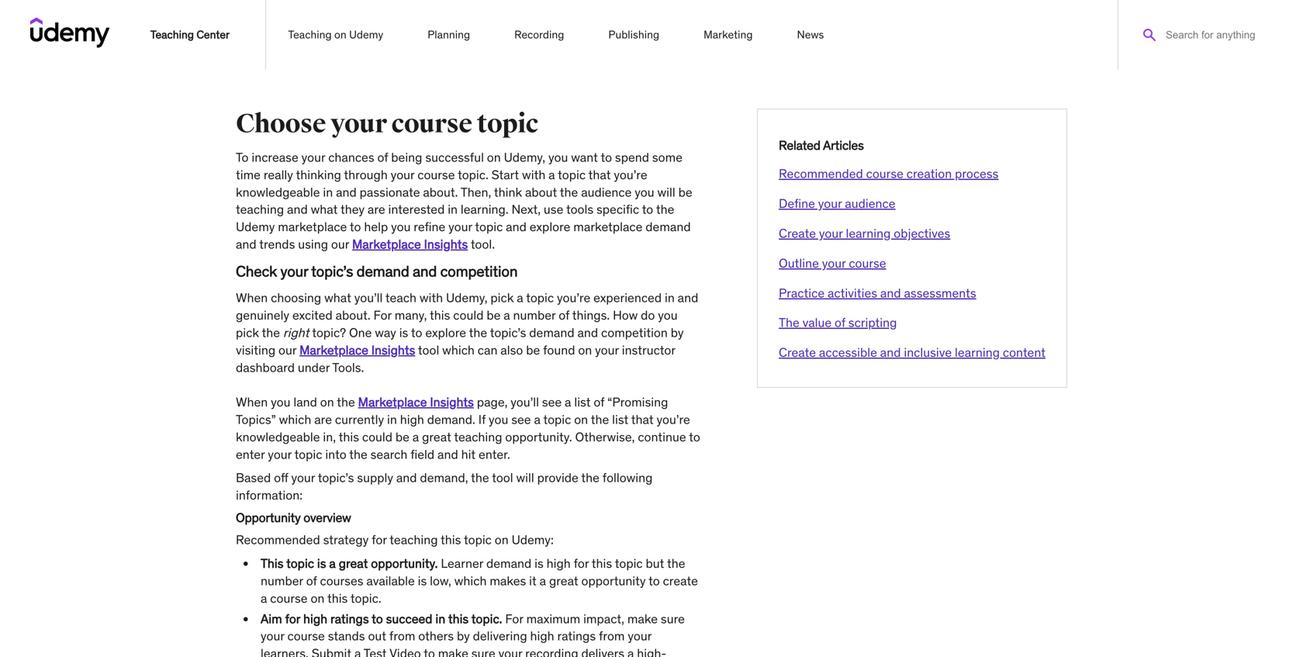 Task type: locate. For each thing, give the bounding box(es) containing it.
will down some
[[658, 184, 676, 200]]

found
[[543, 342, 575, 358]]

topic.
[[458, 167, 489, 183], [351, 590, 382, 606], [472, 611, 502, 627]]

you'll right page,
[[511, 394, 539, 410]]

on inside "page, you'll see a list of "promising topics" which are currently in high demand. if you see a topic on the list that you're knowledgeable in, this could be a great teaching opportunity. otherwise, continue to enter your topic into the search field and hit enter."
[[574, 412, 588, 428]]

pick
[[491, 290, 514, 306], [236, 325, 259, 341]]

based
[[236, 470, 271, 486]]

0 horizontal spatial with
[[420, 290, 443, 306]]

which down learner at left bottom
[[455, 573, 487, 589]]

you inside "page, you'll see a list of "promising topics" which are currently in high demand. if you see a topic on the list that you're knowledgeable in, this could be a great teaching opportunity. otherwise, continue to enter your topic into the search field and hit enter."
[[489, 412, 509, 428]]

number up the also
[[513, 307, 556, 323]]

udemy, up topic? one way is to explore the topic's demand and competition by visiting our
[[446, 290, 488, 306]]

tools
[[566, 202, 594, 217]]

0 horizontal spatial tool
[[418, 342, 439, 358]]

that inside "page, you'll see a list of "promising topics" which are currently in high demand. if you see a topic on the list that you're knowledgeable in, this could be a great teaching opportunity. otherwise, continue to enter your topic into the search field and hit enter."
[[632, 412, 654, 428]]

audience up create your learning objectives on the right of page
[[845, 196, 896, 212]]

topic. up aim for high ratings to succeed in this topic.
[[351, 590, 382, 606]]

you right do
[[658, 307, 678, 323]]

topic?
[[312, 325, 346, 341]]

to down others
[[424, 646, 435, 657]]

competition down tool.
[[440, 262, 518, 280]]

teaching inside based off your topic's supply and demand, the tool will provide the following information: opportunity overview recommended strategy for teaching this topic on udemy:
[[390, 532, 438, 548]]

the right into
[[349, 446, 368, 462]]

marketplace up currently at the left
[[358, 394, 427, 410]]

topic's inside based off your topic's supply and demand, the tool will provide the following information: opportunity overview recommended strategy for teaching this topic on udemy:
[[318, 470, 354, 486]]

1 vertical spatial for
[[574, 556, 589, 572]]

0 horizontal spatial audience
[[581, 184, 632, 200]]

when
[[236, 290, 268, 306], [236, 394, 268, 410]]

our down right
[[279, 342, 297, 358]]

tool which can also be found on your instructor dashboard under tools.
[[236, 342, 676, 375]]

course inside to increase your chances of being successful on udemy, you want to spend some time really thinking through your course topic. start with a topic that you're knowledgeable in and passionate about. then, think about the audience you will be teaching and what they are interested in learning. next, use tools specific to the udemy marketplace to help you refine your topic and explore marketplace demand and trends using our
[[418, 167, 455, 183]]

page, you'll see a list of "promising topics" which are currently in high demand. if you see a topic on the list that you're knowledgeable in, this could be a great teaching opportunity. otherwise, continue to enter your topic into the search field and hit enter.
[[236, 394, 701, 462]]

check
[[236, 262, 277, 280]]

teaching down if
[[454, 429, 503, 445]]

0 vertical spatial topic's
[[311, 262, 353, 280]]

0 horizontal spatial by
[[457, 628, 470, 644]]

0 vertical spatial sure
[[661, 611, 685, 627]]

teaching down time
[[236, 202, 284, 217]]

1 horizontal spatial that
[[632, 412, 654, 428]]

1 horizontal spatial teaching
[[390, 532, 438, 548]]

0 vertical spatial opportunity.
[[506, 429, 572, 445]]

in right experienced
[[665, 290, 675, 306]]

marketplace for marketplace insights
[[300, 342, 369, 358]]

start
[[492, 167, 519, 183]]

ratings down maximum at the bottom of the page
[[558, 628, 596, 644]]

great right it
[[549, 573, 579, 589]]

1 vertical spatial sure
[[472, 646, 496, 657]]

number inside when choosing what you'll teach with udemy, pick a topic you're experienced in and genuinely excited about. for many, this could be a number of things. how do you pick the
[[513, 307, 556, 323]]

demand up makes
[[487, 556, 532, 572]]

1 marketplace from the left
[[278, 219, 347, 235]]

0 vertical spatial recommended
[[779, 166, 864, 182]]

when for when choosing what you'll teach with udemy, pick a topic you're experienced in and genuinely excited about. for many, this could be a number of things. how do you pick the
[[236, 290, 268, 306]]

you
[[549, 149, 568, 165], [635, 184, 655, 200], [391, 219, 411, 235], [658, 307, 678, 323], [271, 394, 291, 410], [489, 412, 509, 428]]

0 horizontal spatial recommended
[[236, 532, 320, 548]]

what
[[311, 202, 338, 217], [324, 290, 351, 306]]

0 vertical spatial udemy,
[[504, 149, 546, 165]]

1 vertical spatial tool
[[492, 470, 513, 486]]

excited
[[293, 307, 333, 323]]

the inside when choosing what you'll teach with udemy, pick a topic you're experienced in and genuinely excited about. for many, this could be a number of things. how do you pick the
[[262, 325, 280, 341]]

1 horizontal spatial our
[[331, 236, 349, 252]]

your up outline your course
[[819, 225, 843, 241]]

for right 'strategy'
[[372, 532, 387, 548]]

for
[[374, 307, 392, 323], [505, 611, 524, 627]]

by for competition
[[671, 325, 684, 341]]

knowledgeable inside "page, you'll see a list of "promising topics" which are currently in high demand. if you see a topic on the list that you're knowledgeable in, this could be a great teaching opportunity. otherwise, continue to enter your topic into the search field and hit enter."
[[236, 429, 320, 445]]

also
[[501, 342, 523, 358]]

on
[[334, 28, 347, 42], [487, 149, 501, 165], [578, 342, 592, 358], [320, 394, 334, 410], [574, 412, 588, 428], [495, 532, 509, 548], [311, 590, 325, 606]]

articles
[[823, 137, 864, 153]]

1 horizontal spatial marketplace
[[574, 219, 643, 235]]

of
[[378, 149, 388, 165], [559, 307, 570, 323], [835, 315, 846, 331], [594, 394, 605, 410], [306, 573, 317, 589]]

explore inside topic? one way is to explore the topic's demand and competition by visiting our
[[426, 325, 466, 341]]

to down but
[[649, 573, 660, 589]]

to down the many,
[[411, 325, 423, 341]]

1 horizontal spatial sure
[[661, 611, 685, 627]]

way
[[375, 325, 396, 341]]

interested
[[388, 202, 445, 217]]

to inside topic? one way is to explore the topic's demand and competition by visiting our
[[411, 325, 423, 341]]

course up aim
[[270, 590, 308, 606]]

topic's inside topic? one way is to explore the topic's demand and competition by visiting our
[[490, 325, 526, 341]]

and inside topic? one way is to explore the topic's demand and competition by visiting our
[[578, 325, 598, 341]]

1 vertical spatial when
[[236, 394, 268, 410]]

course
[[392, 108, 472, 140], [867, 166, 904, 182], [418, 167, 455, 183], [849, 255, 887, 271], [270, 590, 308, 606], [288, 628, 325, 644]]

will left provide on the bottom left
[[516, 470, 534, 486]]

our right using
[[331, 236, 349, 252]]

high down udemy:
[[547, 556, 571, 572]]

in inside "page, you'll see a list of "promising topics" which are currently in high demand. if you see a topic on the list that you're knowledgeable in, this could be a great teaching opportunity. otherwise, continue to enter your topic into the search field and hit enter."
[[387, 412, 397, 428]]

is inside topic? one way is to explore the topic's demand and competition by visiting our
[[399, 325, 408, 341]]

create your learning objectives link
[[779, 225, 951, 241]]

enter.
[[479, 446, 510, 462]]

2 vertical spatial for
[[285, 611, 300, 627]]

is up it
[[535, 556, 544, 572]]

0 horizontal spatial will
[[516, 470, 534, 486]]

0 horizontal spatial from
[[390, 628, 416, 644]]

great up the field
[[422, 429, 452, 445]]

udemy,
[[504, 149, 546, 165], [446, 290, 488, 306]]

0 vertical spatial by
[[671, 325, 684, 341]]

marketplace for marketplace insights tool.
[[352, 236, 421, 252]]

high up submit
[[303, 611, 328, 627]]

that inside to increase your chances of being successful on udemy, you want to spend some time really thinking through your course topic. start with a topic that you're knowledgeable in and passionate about. then, think about the audience you will be teaching and what they are interested in learning. next, use tools specific to the udemy marketplace to help you refine your topic and explore marketplace demand and trends using our
[[589, 167, 611, 183]]

define
[[779, 196, 816, 212]]

0 vertical spatial with
[[522, 167, 546, 183]]

1 horizontal spatial by
[[671, 325, 684, 341]]

0 horizontal spatial you'll
[[354, 290, 383, 306]]

1 horizontal spatial tool
[[492, 470, 513, 486]]

creation
[[907, 166, 952, 182]]

planning
[[428, 28, 470, 42]]

right
[[283, 325, 312, 341]]

if
[[479, 412, 486, 428]]

your
[[331, 108, 387, 140], [302, 149, 325, 165], [391, 167, 415, 183], [819, 196, 842, 212], [449, 219, 472, 235], [819, 225, 843, 241], [822, 255, 846, 271], [281, 262, 308, 280], [595, 342, 619, 358], [268, 446, 292, 462], [291, 470, 315, 486], [261, 628, 285, 644], [628, 628, 652, 644], [499, 646, 523, 657]]

0 horizontal spatial for
[[285, 611, 300, 627]]

choose
[[236, 108, 326, 140]]

topic up opportunity
[[615, 556, 643, 572]]

could inside "page, you'll see a list of "promising topics" which are currently in high demand. if you see a topic on the list that you're knowledgeable in, this could be a great teaching opportunity. otherwise, continue to enter your topic into the search field and hit enter."
[[362, 429, 393, 445]]

2 vertical spatial which
[[455, 573, 487, 589]]

demand up found
[[529, 325, 575, 341]]

practice activities and assessments
[[779, 285, 977, 301]]

delivering
[[473, 628, 527, 644]]

0 vertical spatial that
[[589, 167, 611, 183]]

great up courses
[[339, 556, 368, 572]]

topic's down into
[[318, 470, 354, 486]]

be right the also
[[526, 342, 540, 358]]

from up video
[[390, 628, 416, 644]]

0 vertical spatial tool
[[418, 342, 439, 358]]

teaching
[[150, 28, 194, 42], [288, 28, 332, 42]]

are inside to increase your chances of being successful on udemy, you want to spend some time really thinking through your course topic. start with a topic that you're knowledgeable in and passionate about. then, think about the audience you will be teaching and what they are interested in learning. next, use tools specific to the udemy marketplace to help you refine your topic and explore marketplace demand and trends using our
[[368, 202, 385, 217]]

of left courses
[[306, 573, 317, 589]]

0 horizontal spatial our
[[279, 342, 297, 358]]

2 vertical spatial you're
[[657, 412, 690, 428]]

course down successful
[[418, 167, 455, 183]]

1 horizontal spatial you're
[[614, 167, 648, 183]]

scripting
[[849, 315, 897, 331]]

explore
[[530, 219, 571, 235], [426, 325, 466, 341]]

1 vertical spatial ratings
[[558, 628, 596, 644]]

2 teaching from the left
[[288, 28, 332, 42]]

1 horizontal spatial for
[[505, 611, 524, 627]]

1 horizontal spatial will
[[658, 184, 676, 200]]

0 horizontal spatial for
[[374, 307, 392, 323]]

2 vertical spatial great
[[549, 573, 579, 589]]

"promising
[[608, 394, 669, 410]]

explore up tool which can also be found on your instructor dashboard under tools.
[[426, 325, 466, 341]]

be up the can
[[487, 307, 501, 323]]

when up genuinely
[[236, 290, 268, 306]]

1 vertical spatial list
[[612, 412, 629, 428]]

could up topic? one way is to explore the topic's demand and competition by visiting our
[[453, 307, 484, 323]]

and right experienced
[[678, 290, 699, 306]]

which inside learner demand is high for this topic but the number of courses available is low, which makes it a great opportunity to create a course on this topic.
[[455, 573, 487, 589]]

to inside "page, you'll see a list of "promising topics" which are currently in high demand. if you see a topic on the list that you're knowledgeable in, this could be a great teaching opportunity. otherwise, continue to enter your topic into the search field and hit enter."
[[689, 429, 701, 445]]

0 vertical spatial are
[[368, 202, 385, 217]]

this inside when choosing what you'll teach with udemy, pick a topic you're experienced in and genuinely excited about. for many, this could be a number of things. how do you pick the
[[430, 307, 450, 323]]

be inside tool which can also be found on your instructor dashboard under tools.
[[526, 342, 540, 358]]

is left low,
[[418, 573, 427, 589]]

0 vertical spatial number
[[513, 307, 556, 323]]

page,
[[477, 394, 508, 410]]

1 horizontal spatial audience
[[845, 196, 896, 212]]

you're up continue
[[657, 412, 690, 428]]

opportunity.
[[506, 429, 572, 445], [371, 556, 438, 572]]

great inside "page, you'll see a list of "promising topics" which are currently in high demand. if you see a topic on the list that you're knowledgeable in, this could be a great teaching opportunity. otherwise, continue to enter your topic into the search field and hit enter."
[[422, 429, 452, 445]]

this right in,
[[339, 429, 359, 445]]

and inside based off your topic's supply and demand, the tool will provide the following information: opportunity overview recommended strategy for teaching this topic on udemy:
[[396, 470, 417, 486]]

0 horizontal spatial marketplace
[[278, 219, 347, 235]]

accessible
[[819, 345, 878, 361]]

list
[[575, 394, 591, 410], [612, 412, 629, 428]]

this right the many,
[[430, 307, 450, 323]]

topic up provide on the bottom left
[[544, 412, 571, 428]]

1 horizontal spatial about.
[[423, 184, 458, 200]]

see down found
[[542, 394, 562, 410]]

marketplace insights link down refine
[[352, 236, 468, 252]]

available
[[367, 573, 415, 589]]

our inside topic? one way is to explore the topic's demand and competition by visiting our
[[279, 342, 297, 358]]

1 vertical spatial by
[[457, 628, 470, 644]]

by inside for maximum impact, make sure your course stands out from others by delivering high ratings from your learners. submit a test video to make sure your recording delivers a hig
[[457, 628, 470, 644]]

0 horizontal spatial udemy,
[[446, 290, 488, 306]]

you're up things.
[[557, 290, 591, 306]]

are up in,
[[314, 412, 332, 428]]

1 horizontal spatial with
[[522, 167, 546, 183]]

knowledgeable
[[236, 184, 320, 200], [236, 429, 320, 445]]

learning
[[846, 225, 891, 241], [955, 345, 1000, 361]]

1 horizontal spatial see
[[542, 394, 562, 410]]

enter
[[236, 446, 265, 462]]

when you land on the marketplace insights
[[236, 394, 474, 410]]

2 horizontal spatial great
[[549, 573, 579, 589]]

insights down way
[[372, 342, 415, 358]]

0 horizontal spatial see
[[512, 412, 531, 428]]

0 vertical spatial great
[[422, 429, 452, 445]]

1 horizontal spatial make
[[628, 611, 658, 627]]

recommended inside based off your topic's supply and demand, the tool will provide the following information: opportunity overview recommended strategy for teaching this topic on udemy:
[[236, 532, 320, 548]]

which inside "page, you'll see a list of "promising topics" which are currently in high demand. if you see a topic on the list that you're knowledgeable in, this could be a great teaching opportunity. otherwise, continue to enter your topic into the search field and hit enter."
[[279, 412, 311, 428]]

0 horizontal spatial pick
[[236, 325, 259, 341]]

be inside "page, you'll see a list of "promising topics" which are currently in high demand. if you see a topic on the list that you're knowledgeable in, this could be a great teaching opportunity. otherwise, continue to enter your topic into the search field and hit enter."
[[396, 429, 410, 445]]

demand inside learner demand is high for this topic but the number of courses available is low, which makes it a great opportunity to create a course on this topic.
[[487, 556, 532, 572]]

overview
[[304, 510, 351, 526]]

marketplace insights tool.
[[352, 236, 495, 252]]

the down genuinely
[[262, 325, 280, 341]]

0 vertical spatial knowledgeable
[[236, 184, 320, 200]]

for inside based off your topic's supply and demand, the tool will provide the following information: opportunity overview recommended strategy for teaching this topic on udemy:
[[372, 532, 387, 548]]

field
[[411, 446, 435, 462]]

1 horizontal spatial opportunity.
[[506, 429, 572, 445]]

when inside when choosing what you'll teach with udemy, pick a topic you're experienced in and genuinely excited about. for many, this could be a number of things. how do you pick the
[[236, 290, 268, 306]]

one
[[349, 325, 372, 341]]

2 vertical spatial teaching
[[390, 532, 438, 548]]

course up the learners.
[[288, 628, 325, 644]]

1 teaching from the left
[[150, 28, 194, 42]]

recommended
[[779, 166, 864, 182], [236, 532, 320, 548]]

a
[[549, 167, 555, 183], [517, 290, 524, 306], [504, 307, 510, 323], [565, 394, 572, 410], [534, 412, 541, 428], [413, 429, 419, 445], [329, 556, 336, 572], [540, 573, 546, 589], [261, 590, 267, 606], [355, 646, 361, 657], [628, 646, 634, 657]]

high up the field
[[400, 412, 424, 428]]

number inside learner demand is high for this topic but the number of courses available is low, which makes it a great opportunity to create a course on this topic.
[[261, 573, 303, 589]]

explore inside to increase your chances of being successful on udemy, you want to spend some time really thinking through your course topic. start with a topic that you're knowledgeable in and passionate about. then, think about the audience you will be teaching and what they are interested in learning. next, use tools specific to the udemy marketplace to help you refine your topic and explore marketplace demand and trends using our
[[530, 219, 571, 235]]

1 horizontal spatial ratings
[[558, 628, 596, 644]]

2 vertical spatial marketplace
[[358, 394, 427, 410]]

the inside learner demand is high for this topic but the number of courses available is low, which makes it a great opportunity to create a course on this topic.
[[667, 556, 686, 572]]

is right way
[[399, 325, 408, 341]]

and down things.
[[578, 325, 598, 341]]

1 horizontal spatial udemy,
[[504, 149, 546, 165]]

sure down delivering
[[472, 646, 496, 657]]

2 when from the top
[[236, 394, 268, 410]]

1 vertical spatial recommended
[[236, 532, 320, 548]]

pick up the also
[[491, 290, 514, 306]]

1 vertical spatial you're
[[557, 290, 591, 306]]

your inside based off your topic's supply and demand, the tool will provide the following information: opportunity overview recommended strategy for teaching this topic on udemy:
[[291, 470, 315, 486]]

1 vertical spatial with
[[420, 290, 443, 306]]

topics"
[[236, 412, 276, 428]]

you're down spend
[[614, 167, 648, 183]]

topic down learning.
[[475, 219, 503, 235]]

0 horizontal spatial teaching
[[236, 202, 284, 217]]

tool
[[418, 342, 439, 358], [492, 470, 513, 486]]

number
[[513, 307, 556, 323], [261, 573, 303, 589]]

1 horizontal spatial competition
[[601, 325, 668, 341]]

this up learner at left bottom
[[441, 532, 461, 548]]

with inside to increase your chances of being successful on udemy, you want to spend some time really thinking through your course topic. start with a topic that you're knowledgeable in and passionate about. then, think about the audience you will be teaching and what they are interested in learning. next, use tools specific to the udemy marketplace to help you refine your topic and explore marketplace demand and trends using our
[[522, 167, 546, 183]]

marketplace down help
[[352, 236, 421, 252]]

that down want
[[589, 167, 611, 183]]

1 vertical spatial you'll
[[511, 394, 539, 410]]

2 create from the top
[[779, 345, 816, 361]]

1 vertical spatial knowledgeable
[[236, 429, 320, 445]]

topic
[[477, 108, 539, 140], [558, 167, 586, 183], [475, 219, 503, 235], [526, 290, 554, 306], [544, 412, 571, 428], [295, 446, 322, 462], [464, 532, 492, 548], [286, 556, 314, 572], [615, 556, 643, 572]]

next,
[[512, 202, 541, 217]]

0 vertical spatial our
[[331, 236, 349, 252]]

and down the field
[[396, 470, 417, 486]]

of left things.
[[559, 307, 570, 323]]

test
[[364, 646, 387, 657]]

define your audience link
[[779, 196, 896, 212]]

ratings inside for maximum impact, make sure your course stands out from others by delivering high ratings from your learners. submit a test video to make sure your recording delivers a hig
[[558, 628, 596, 644]]

you'll
[[354, 290, 383, 306], [511, 394, 539, 410]]

1 vertical spatial teaching
[[454, 429, 503, 445]]

course down create your learning objectives on the right of page
[[849, 255, 887, 271]]

our
[[331, 236, 349, 252], [279, 342, 297, 358]]

your right off
[[291, 470, 315, 486]]

high inside "page, you'll see a list of "promising topics" which are currently in high demand. if you see a topic on the list that you're knowledgeable in, this could be a great teaching opportunity. otherwise, continue to enter your topic into the search field and hit enter."
[[400, 412, 424, 428]]

2 knowledgeable from the top
[[236, 429, 320, 445]]

1 horizontal spatial udemy
[[349, 28, 383, 42]]

and down the next,
[[506, 219, 527, 235]]

1 create from the top
[[779, 225, 816, 241]]

following
[[603, 470, 653, 486]]

specific
[[597, 202, 640, 217]]

0 horizontal spatial you're
[[557, 290, 591, 306]]

1 vertical spatial udemy
[[236, 219, 275, 235]]

and inside when choosing what you'll teach with udemy, pick a topic you're experienced in and genuinely excited about. for many, this could be a number of things. how do you pick the
[[678, 290, 699, 306]]

0 horizontal spatial are
[[314, 412, 332, 428]]

0 vertical spatial marketplace
[[352, 236, 421, 252]]

practice
[[779, 285, 825, 301]]

see right if
[[512, 412, 531, 428]]

1 knowledgeable from the top
[[236, 184, 320, 200]]

1 vertical spatial create
[[779, 345, 816, 361]]

aim
[[261, 611, 282, 627]]

which left the can
[[442, 342, 475, 358]]

teaching inside to increase your chances of being successful on udemy, you want to spend some time really thinking through your course topic. start with a topic that you're knowledgeable in and passionate about. then, think about the audience you will be teaching and what they are interested in learning. next, use tools specific to the udemy marketplace to help you refine your topic and explore marketplace demand and trends using our
[[236, 202, 284, 217]]

1 when from the top
[[236, 290, 268, 306]]

will inside based off your topic's supply and demand, the tool will provide the following information: opportunity overview recommended strategy for teaching this topic on udemy:
[[516, 470, 534, 486]]

1 vertical spatial could
[[362, 429, 393, 445]]

you inside when choosing what you'll teach with udemy, pick a topic you're experienced in and genuinely excited about. for many, this could be a number of things. how do you pick the
[[658, 307, 678, 323]]

you'll inside when choosing what you'll teach with udemy, pick a topic you're experienced in and genuinely excited about. for many, this could be a number of things. how do you pick the
[[354, 290, 383, 306]]

2 vertical spatial topic.
[[472, 611, 502, 627]]

can
[[478, 342, 498, 358]]

for right aim
[[285, 611, 300, 627]]

explore down use
[[530, 219, 571, 235]]

0 vertical spatial could
[[453, 307, 484, 323]]

what left they
[[311, 202, 338, 217]]

0 vertical spatial teaching
[[236, 202, 284, 217]]

0 vertical spatial ratings
[[331, 611, 369, 627]]

to right specific on the top left of page
[[642, 202, 654, 217]]

0 horizontal spatial that
[[589, 167, 611, 183]]

your inside "page, you'll see a list of "promising topics" which are currently in high demand. if you see a topic on the list that you're knowledgeable in, this could be a great teaching opportunity. otherwise, continue to enter your topic into the search field and hit enter."
[[268, 446, 292, 462]]

planning link
[[427, 20, 471, 50]]

currently
[[335, 412, 384, 428]]

0 vertical spatial learning
[[846, 225, 891, 241]]

1 horizontal spatial for
[[372, 532, 387, 548]]

for up opportunity
[[574, 556, 589, 572]]

ratings
[[331, 611, 369, 627], [558, 628, 596, 644]]

news
[[797, 28, 824, 42]]

0 horizontal spatial number
[[261, 573, 303, 589]]

related articles
[[779, 137, 864, 153]]

really
[[264, 167, 293, 183]]

0 vertical spatial for
[[374, 307, 392, 323]]

the inside topic? one way is to explore the topic's demand and competition by visiting our
[[469, 325, 487, 341]]

supply
[[357, 470, 393, 486]]

1 vertical spatial are
[[314, 412, 332, 428]]

for up delivering
[[505, 611, 524, 627]]

your up off
[[268, 446, 292, 462]]

to down they
[[350, 219, 361, 235]]

1 vertical spatial opportunity.
[[371, 556, 438, 572]]

1 vertical spatial make
[[438, 646, 469, 657]]

time
[[236, 167, 261, 183]]

1 vertical spatial for
[[505, 611, 524, 627]]

1 vertical spatial about.
[[336, 307, 371, 323]]

demand inside topic? one way is to explore the topic's demand and competition by visiting our
[[529, 325, 575, 341]]

by inside topic? one way is to explore the topic's demand and competition by visiting our
[[671, 325, 684, 341]]

be
[[679, 184, 693, 200], [487, 307, 501, 323], [526, 342, 540, 358], [396, 429, 410, 445]]

do
[[641, 307, 655, 323]]

impact,
[[584, 611, 625, 627]]

1 horizontal spatial you'll
[[511, 394, 539, 410]]

learners.
[[261, 646, 309, 657]]

for inside learner demand is high for this topic but the number of courses available is low, which makes it a great opportunity to create a course on this topic.
[[574, 556, 589, 572]]



Task type: vqa. For each thing, say whether or not it's contained in the screenshot.
topmost WHAT
yes



Task type: describe. For each thing, give the bounding box(es) containing it.
topic? one way is to explore the topic's demand and competition by visiting our
[[236, 325, 684, 358]]

this down courses
[[327, 590, 348, 606]]

the value of scripting
[[779, 315, 897, 331]]

insights for marketplace insights
[[372, 342, 415, 358]]

with inside when choosing what you'll teach with udemy, pick a topic you're experienced in and genuinely excited about. for many, this could be a number of things. how do you pick the
[[420, 290, 443, 306]]

it
[[529, 573, 537, 589]]

for maximum impact, make sure your course stands out from others by delivering high ratings from your learners. submit a test video to make sure your recording delivers a hig
[[261, 611, 685, 657]]

trends
[[259, 236, 295, 252]]

outline your course link
[[779, 255, 887, 271]]

news link
[[797, 20, 825, 50]]

marketplace insights link for you
[[358, 394, 474, 410]]

topic inside when choosing what you'll teach with udemy, pick a topic you're experienced in and genuinely excited about. for many, this could be a number of things. how do you pick the
[[526, 290, 554, 306]]

on inside tool which can also be found on your instructor dashboard under tools.
[[578, 342, 592, 358]]

for inside for maximum impact, make sure your course stands out from others by delivering high ratings from your learners. submit a test video to make sure your recording delivers a hig
[[505, 611, 524, 627]]

your up chances
[[331, 108, 387, 140]]

outline
[[779, 255, 819, 271]]

the up "otherwise,"
[[591, 412, 609, 428]]

under
[[298, 360, 330, 375]]

1 horizontal spatial learning
[[955, 345, 1000, 361]]

of right value
[[835, 315, 846, 331]]

2 from from the left
[[599, 628, 625, 644]]

course inside for maximum impact, make sure your course stands out from others by delivering high ratings from your learners. submit a test video to make sure your recording delivers a hig
[[288, 628, 325, 644]]

on inside based off your topic's supply and demand, the tool will provide the following information: opportunity overview recommended strategy for teaching this topic on udemy:
[[495, 532, 509, 548]]

0 horizontal spatial sure
[[472, 646, 496, 657]]

the down hit on the left of page
[[471, 470, 489, 486]]

dashboard
[[236, 360, 295, 375]]

by for others
[[457, 628, 470, 644]]

you left want
[[549, 149, 568, 165]]

your right define
[[819, 196, 842, 212]]

course left creation
[[867, 166, 904, 182]]

and up scripting
[[881, 285, 901, 301]]

and down scripting
[[881, 345, 901, 361]]

inclusive
[[904, 345, 952, 361]]

insights for marketplace insights tool.
[[424, 236, 468, 252]]

what inside when choosing what you'll teach with udemy, pick a topic you're experienced in and genuinely excited about. for many, this could be a number of things. how do you pick the
[[324, 290, 351, 306]]

be inside when choosing what you'll teach with udemy, pick a topic you're experienced in and genuinely excited about. for many, this could be a number of things. how do you pick the
[[487, 307, 501, 323]]

create accessible and inclusive learning content
[[779, 345, 1046, 361]]

continue
[[638, 429, 687, 445]]

udemy:
[[512, 532, 554, 548]]

which inside tool which can also be found on your instructor dashboard under tools.
[[442, 342, 475, 358]]

is up courses
[[317, 556, 326, 572]]

Search for anything text field
[[1150, 26, 1278, 44]]

opportunity. inside "page, you'll see a list of "promising topics" which are currently in high demand. if you see a topic on the list that you're knowledgeable in, this could be a great teaching opportunity. otherwise, continue to enter your topic into the search field and hit enter."
[[506, 429, 572, 445]]

1 vertical spatial see
[[512, 412, 531, 428]]

audience inside to increase your chances of being successful on udemy, you want to spend some time really thinking through your course topic. start with a topic that you're knowledgeable in and passionate about. then, think about the audience you will be teaching and what they are interested in learning. next, use tools specific to the udemy marketplace to help you refine your topic and explore marketplace demand and trends using our
[[581, 184, 632, 200]]

visiting
[[236, 342, 276, 358]]

2 marketplace from the left
[[574, 219, 643, 235]]

udemy inside to increase your chances of being successful on udemy, you want to spend some time really thinking through your course topic. start with a topic that you're knowledgeable in and passionate about. then, think about the audience you will be teaching and what they are interested in learning. next, use tools specific to the udemy marketplace to help you refine your topic and explore marketplace demand and trends using our
[[236, 219, 275, 235]]

your down opportunity
[[628, 628, 652, 644]]

search
[[371, 446, 408, 462]]

tool inside based off your topic's supply and demand, the tool will provide the following information: opportunity overview recommended strategy for teaching this topic on udemy:
[[492, 470, 513, 486]]

you'll inside "page, you'll see a list of "promising topics" which are currently in high demand. if you see a topic on the list that you're knowledgeable in, this could be a great teaching opportunity. otherwise, continue to enter your topic into the search field and hit enter."
[[511, 394, 539, 410]]

our inside to increase your chances of being successful on udemy, you want to spend some time really thinking through your course topic. start with a topic that you're knowledgeable in and passionate about. then, think about the audience you will be teaching and what they are interested in learning. next, use tools specific to the udemy marketplace to help you refine your topic and explore marketplace demand and trends using our
[[331, 236, 349, 252]]

this inside "page, you'll see a list of "promising topics" which are currently in high demand. if you see a topic on the list that you're knowledgeable in, this could be a great teaching opportunity. otherwise, continue to enter your topic into the search field and hit enter."
[[339, 429, 359, 445]]

when for when you land on the marketplace insights
[[236, 394, 268, 410]]

many,
[[395, 307, 427, 323]]

demand inside to increase your chances of being successful on udemy, you want to spend some time really thinking through your course topic. start with a topic that you're knowledgeable in and passionate about. then, think about the audience you will be teaching and what they are interested in learning. next, use tools specific to the udemy marketplace to help you refine your topic and explore marketplace demand and trends using our
[[646, 219, 691, 235]]

recording link
[[514, 20, 565, 50]]

your inside tool which can also be found on your instructor dashboard under tools.
[[595, 342, 619, 358]]

practice activities and assessments link
[[779, 285, 977, 301]]

0 vertical spatial udemy
[[349, 28, 383, 42]]

low,
[[430, 573, 452, 589]]

when choosing what you'll teach with udemy, pick a topic you're experienced in and genuinely excited about. for many, this could be a number of things. how do you pick the
[[236, 290, 699, 341]]

and up they
[[336, 184, 357, 200]]

marketplace insights
[[300, 342, 415, 358]]

activities
[[828, 285, 878, 301]]

and up using
[[287, 202, 308, 217]]

tool inside tool which can also be found on your instructor dashboard under tools.
[[418, 342, 439, 358]]

0 vertical spatial make
[[628, 611, 658, 627]]

makes
[[490, 573, 526, 589]]

2 vertical spatial insights
[[430, 394, 474, 410]]

of inside "page, you'll see a list of "promising topics" which are currently in high demand. if you see a topic on the list that you're knowledgeable in, this could be a great teaching opportunity. otherwise, continue to enter your topic into the search field and hit enter."
[[594, 394, 605, 410]]

of inside to increase your chances of being successful on udemy, you want to spend some time really thinking through your course topic. start with a topic that you're knowledgeable in and passionate about. then, think about the audience you will be teaching and what they are interested in learning. next, use tools specific to the udemy marketplace to help you refine your topic and explore marketplace demand and trends using our
[[378, 149, 388, 165]]

instructor
[[622, 342, 676, 358]]

high inside learner demand is high for this topic but the number of courses available is low, which makes it a great opportunity to create a course on this topic.
[[547, 556, 571, 572]]

aim for high ratings to succeed in this topic.
[[261, 611, 502, 627]]

be inside to increase your chances of being successful on udemy, you want to spend some time really thinking through your course topic. start with a topic that you're knowledgeable in and passionate about. then, think about the audience you will be teaching and what they are interested in learning. next, use tools specific to the udemy marketplace to help you refine your topic and explore marketplace demand and trends using our
[[679, 184, 693, 200]]

land
[[294, 394, 317, 410]]

the value of scripting link
[[779, 315, 897, 331]]

assessments
[[904, 285, 977, 301]]

about. inside when choosing what you'll teach with udemy, pick a topic you're experienced in and genuinely excited about. for many, this could be a number of things. how do you pick the
[[336, 307, 371, 323]]

and up check at top
[[236, 236, 257, 252]]

the up the tools at the left top
[[560, 184, 578, 200]]

opportunity
[[236, 510, 301, 526]]

0 horizontal spatial list
[[575, 394, 591, 410]]

will inside to increase your chances of being successful on udemy, you want to spend some time really thinking through your course topic. start with a topic that you're knowledgeable in and passionate about. then, think about the audience you will be teaching and what they are interested in learning. next, use tools specific to the udemy marketplace to help you refine your topic and explore marketplace demand and trends using our
[[658, 184, 676, 200]]

and down marketplace insights tool.
[[413, 262, 437, 280]]

for inside when choosing what you'll teach with udemy, pick a topic you're experienced in and genuinely excited about. for many, this could be a number of things. how do you pick the
[[374, 307, 392, 323]]

this inside based off your topic's supply and demand, the tool will provide the following information: opportunity overview recommended strategy for teaching this topic on udemy:
[[441, 532, 461, 548]]

1 vertical spatial marketplace insights link
[[300, 342, 415, 358]]

things.
[[573, 307, 610, 323]]

could inside when choosing what you'll teach with udemy, pick a topic you're experienced in and genuinely excited about. for many, this could be a number of things. how do you pick the
[[453, 307, 484, 323]]

your up tool.
[[449, 219, 472, 235]]

learner
[[441, 556, 484, 572]]

using
[[298, 236, 328, 252]]

marketplace insights link for insights
[[352, 236, 468, 252]]

being
[[391, 149, 423, 165]]

0 horizontal spatial make
[[438, 646, 469, 657]]

udemy, inside when choosing what you'll teach with udemy, pick a topic you're experienced in and genuinely excited about. for many, this could be a number of things. how do you pick the
[[446, 290, 488, 306]]

demand up 'teach'
[[357, 262, 410, 280]]

stands
[[328, 628, 365, 644]]

0 horizontal spatial competition
[[440, 262, 518, 280]]

learning.
[[461, 202, 509, 217]]

knowledgeable inside to increase your chances of being successful on udemy, you want to spend some time really thinking through your course topic. start with a topic that you're knowledgeable in and passionate about. then, think about the audience you will be teaching and what they are interested in learning. next, use tools specific to the udemy marketplace to help you refine your topic and explore marketplace demand and trends using our
[[236, 184, 320, 200]]

topic right this
[[286, 556, 314, 572]]

hit
[[461, 446, 476, 462]]

to inside learner demand is high for this topic but the number of courses available is low, which makes it a great opportunity to create a course on this topic.
[[649, 573, 660, 589]]

in inside when choosing what you'll teach with udemy, pick a topic you're experienced in and genuinely excited about. for many, this could be a number of things. how do you pick the
[[665, 290, 675, 306]]

1 from from the left
[[390, 628, 416, 644]]

topic down want
[[558, 167, 586, 183]]

0 vertical spatial see
[[542, 394, 562, 410]]

your up choosing
[[281, 262, 308, 280]]

your down aim
[[261, 628, 285, 644]]

but
[[646, 556, 665, 572]]

this up opportunity
[[592, 556, 612, 572]]

udemy, inside to increase your chances of being successful on udemy, you want to spend some time really thinking through your course topic. start with a topic that you're knowledgeable in and passionate about. then, think about the audience you will be teaching and what they are interested in learning. next, use tools specific to the udemy marketplace to help you refine your topic and explore marketplace demand and trends using our
[[504, 149, 546, 165]]

your down delivering
[[499, 646, 523, 657]]

1 horizontal spatial pick
[[491, 290, 514, 306]]

topic. inside to increase your chances of being successful on udemy, you want to spend some time really thinking through your course topic. start with a topic that you're knowledgeable in and passionate about. then, think about the audience you will be teaching and what they are interested in learning. next, use tools specific to the udemy marketplace to help you refine your topic and explore marketplace demand and trends using our
[[458, 167, 489, 183]]

the up currently at the left
[[337, 394, 355, 410]]

into
[[325, 446, 347, 462]]

teaching inside "page, you'll see a list of "promising topics" which are currently in high demand. if you see a topic on the list that you're knowledgeable in, this could be a great teaching opportunity. otherwise, continue to enter your topic into the search field and hit enter."
[[454, 429, 503, 445]]

of inside when choosing what you'll teach with udemy, pick a topic you're experienced in and genuinely excited about. for many, this could be a number of things. how do you pick the
[[559, 307, 570, 323]]

provide
[[537, 470, 579, 486]]

information:
[[236, 487, 303, 503]]

maximum
[[527, 611, 581, 627]]

you're inside "page, you'll see a list of "promising topics" which are currently in high demand. if you see a topic on the list that you're knowledgeable in, this could be a great teaching opportunity. otherwise, continue to enter your topic into the search field and hit enter."
[[657, 412, 690, 428]]

based off your topic's supply and demand, the tool will provide the following information: opportunity overview recommended strategy for teaching this topic on udemy:
[[236, 470, 653, 548]]

great inside learner demand is high for this topic but the number of courses available is low, which makes it a great opportunity to create a course on this topic.
[[549, 573, 579, 589]]

thinking
[[296, 167, 341, 183]]

topic up 'start'
[[477, 108, 539, 140]]

this up others
[[448, 611, 469, 627]]

recommended course creation process link
[[779, 166, 999, 182]]

teaching for teaching on udemy
[[288, 28, 332, 42]]

in left learning.
[[448, 202, 458, 217]]

you down interested
[[391, 219, 411, 235]]

objectives
[[894, 225, 951, 241]]

you left land on the bottom of page
[[271, 394, 291, 410]]

teaching center
[[150, 28, 230, 42]]

about. inside to increase your chances of being successful on udemy, you want to spend some time really thinking through your course topic. start with a topic that you're knowledgeable in and passionate about. then, think about the audience you will be teaching and what they are interested in learning. next, use tools specific to the udemy marketplace to help you refine your topic and explore marketplace demand and trends using our
[[423, 184, 458, 200]]

you're inside when choosing what you'll teach with udemy, pick a topic you're experienced in and genuinely excited about. for many, this could be a number of things. how do you pick the
[[557, 290, 591, 306]]

udemy logo image
[[30, 18, 110, 48]]

outline your course
[[779, 255, 887, 271]]

topic. inside learner demand is high for this topic but the number of courses available is low, which makes it a great opportunity to create a course on this topic.
[[351, 590, 382, 606]]

in up others
[[436, 611, 446, 627]]

a inside to increase your chances of being successful on udemy, you want to spend some time really thinking through your course topic. start with a topic that you're knowledgeable in and passionate about. then, think about the audience you will be teaching and what they are interested in learning. next, use tools specific to the udemy marketplace to help you refine your topic and explore marketplace demand and trends using our
[[549, 167, 555, 183]]

1 vertical spatial pick
[[236, 325, 259, 341]]

create
[[663, 573, 698, 589]]

create for create accessible and inclusive learning content
[[779, 345, 816, 361]]

delivers
[[582, 646, 625, 657]]

are inside "page, you'll see a list of "promising topics" which are currently in high demand. if you see a topic on the list that you're knowledgeable in, this could be a great teaching opportunity. otherwise, continue to enter your topic into the search field and hit enter."
[[314, 412, 332, 428]]

define your audience
[[779, 196, 896, 212]]

the
[[779, 315, 800, 331]]

competition inside topic? one way is to explore the topic's demand and competition by visiting our
[[601, 325, 668, 341]]

then,
[[461, 184, 491, 200]]

use
[[544, 202, 564, 217]]

you up specific on the top left of page
[[635, 184, 655, 200]]

to right want
[[601, 149, 612, 165]]

content
[[1003, 345, 1046, 361]]

this topic is a great opportunity.
[[261, 556, 438, 572]]

1 horizontal spatial list
[[612, 412, 629, 428]]

0 horizontal spatial ratings
[[331, 611, 369, 627]]

create for create your learning objectives
[[779, 225, 816, 241]]

to up out
[[372, 611, 383, 627]]

on inside learner demand is high for this topic but the number of courses available is low, which makes it a great opportunity to create a course on this topic.
[[311, 590, 325, 606]]

center
[[197, 28, 230, 42]]

you're inside to increase your chances of being successful on udemy, you want to spend some time really thinking through your course topic. start with a topic that you're knowledgeable in and passionate about. then, think about the audience you will be teaching and what they are interested in learning. next, use tools specific to the udemy marketplace to help you refine your topic and explore marketplace demand and trends using our
[[614, 167, 648, 183]]

how
[[613, 307, 638, 323]]

succeed
[[386, 611, 433, 627]]

marketing
[[704, 28, 753, 42]]

topic left into
[[295, 446, 322, 462]]

topic inside based off your topic's supply and demand, the tool will provide the following information: opportunity overview recommended strategy for teaching this topic on udemy:
[[464, 532, 492, 548]]

high inside for maximum impact, make sure your course stands out from others by delivering high ratings from your learners. submit a test video to make sure your recording delivers a hig
[[530, 628, 555, 644]]

increase
[[252, 149, 299, 165]]

your down being
[[391, 167, 415, 183]]

the right provide on the bottom left
[[582, 470, 600, 486]]

video
[[390, 646, 421, 657]]

on inside to increase your chances of being successful on udemy, you want to spend some time really thinking through your course topic. start with a topic that you're knowledgeable in and passionate about. then, think about the audience you will be teaching and what they are interested in learning. next, use tools specific to the udemy marketplace to help you refine your topic and explore marketplace demand and trends using our
[[487, 149, 501, 165]]

your up thinking
[[302, 149, 325, 165]]

1 vertical spatial great
[[339, 556, 368, 572]]

publishing
[[609, 28, 660, 42]]

what inside to increase your chances of being successful on udemy, you want to spend some time really thinking through your course topic. start with a topic that you're knowledgeable in and passionate about. then, think about the audience you will be teaching and what they are interested in learning. next, use tools specific to the udemy marketplace to help you refine your topic and explore marketplace demand and trends using our
[[311, 202, 338, 217]]

your right the outline
[[822, 255, 846, 271]]

marketing link
[[703, 20, 754, 50]]

of inside learner demand is high for this topic but the number of courses available is low, which makes it a great opportunity to create a course on this topic.
[[306, 573, 317, 589]]

course inside learner demand is high for this topic but the number of courses available is low, which makes it a great opportunity to create a course on this topic.
[[270, 590, 308, 606]]

course up successful
[[392, 108, 472, 140]]

spend
[[615, 149, 650, 165]]

topic inside learner demand is high for this topic but the number of courses available is low, which makes it a great opportunity to create a course on this topic.
[[615, 556, 643, 572]]

create your learning objectives
[[779, 225, 951, 241]]

the right specific on the top left of page
[[656, 202, 675, 217]]

they
[[341, 202, 365, 217]]

and inside "page, you'll see a list of "promising topics" which are currently in high demand. if you see a topic on the list that you're knowledgeable in, this could be a great teaching opportunity. otherwise, continue to enter your topic into the search field and hit enter."
[[438, 446, 458, 462]]

to
[[236, 149, 249, 165]]

choosing
[[271, 290, 321, 306]]

value
[[803, 315, 832, 331]]

0 horizontal spatial opportunity.
[[371, 556, 438, 572]]

teaching for teaching center
[[150, 28, 194, 42]]

choose your course topic
[[236, 108, 539, 140]]

to inside for maximum impact, make sure your course stands out from others by delivering high ratings from your learners. submit a test video to make sure your recording delivers a hig
[[424, 646, 435, 657]]

in down thinking
[[323, 184, 333, 200]]



